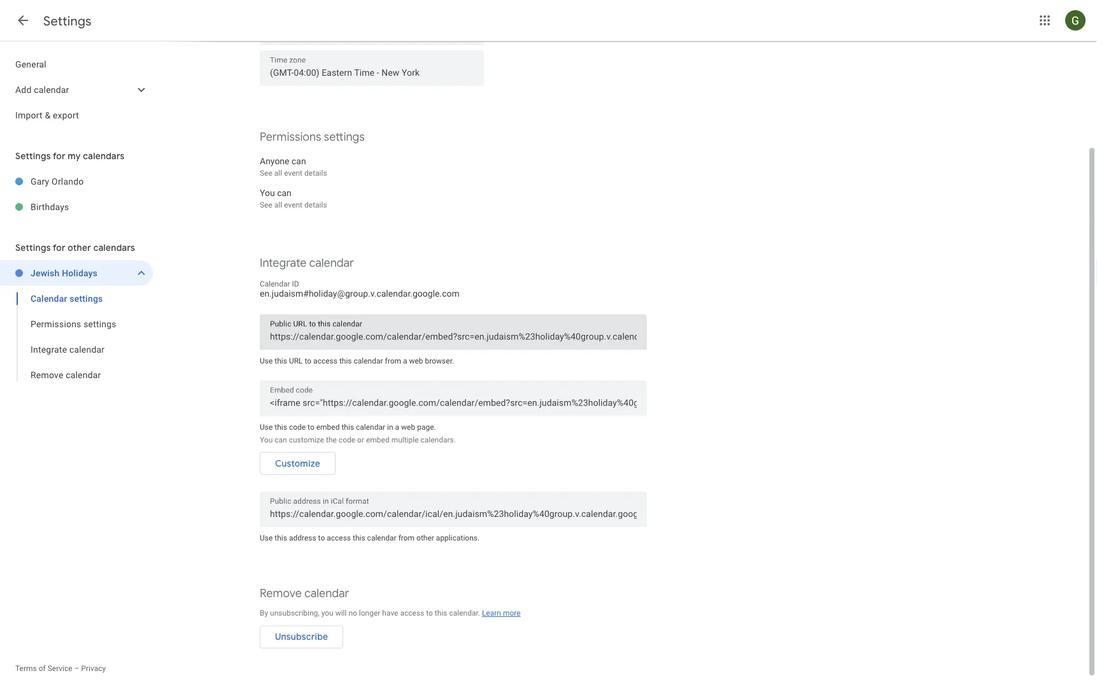 Task type: locate. For each thing, give the bounding box(es) containing it.
details inside anyone can see all event details
[[304, 169, 327, 178]]

group
[[0, 286, 153, 388]]

for left my
[[53, 150, 65, 162]]

calendar left id
[[260, 280, 290, 289]]

calendars
[[83, 150, 125, 162], [93, 242, 135, 253]]

remove calendar
[[31, 370, 101, 380], [260, 587, 349, 601]]

settings up jewish
[[15, 242, 51, 253]]

details inside the you can see all event details
[[304, 201, 327, 210]]

birthdays tree item
[[0, 194, 153, 220]]

integrate
[[260, 256, 307, 271], [31, 344, 67, 355]]

settings for my calendars
[[15, 150, 125, 162]]

url
[[289, 357, 303, 366]]

permissions settings up anyone can see all event details
[[260, 130, 365, 145]]

0 vertical spatial web
[[409, 357, 423, 366]]

this up customize
[[275, 423, 287, 432]]

access right url
[[313, 357, 338, 366]]

browser.
[[425, 357, 454, 366]]

anyone can see all event details
[[260, 156, 327, 178]]

2 all from the top
[[274, 201, 282, 210]]

of
[[39, 664, 46, 673]]

1 horizontal spatial code
[[339, 436, 355, 445]]

this left "address"
[[275, 534, 287, 543]]

import
[[15, 110, 43, 120]]

0 vertical spatial for
[[53, 150, 65, 162]]

unsubscribe
[[275, 632, 328, 643]]

from for a
[[385, 357, 401, 366]]

use
[[260, 357, 273, 366], [260, 423, 273, 432], [260, 534, 273, 543]]

to up customize
[[308, 423, 314, 432]]

permissions settings
[[260, 130, 365, 145], [31, 319, 116, 329]]

other
[[68, 242, 91, 253], [417, 534, 434, 543]]

all down anyone can see all event details
[[274, 201, 282, 210]]

settings up gary
[[15, 150, 51, 162]]

calendars up jewish holidays link
[[93, 242, 135, 253]]

1 vertical spatial a
[[395, 423, 399, 432]]

calendar for calendar settings
[[31, 293, 67, 304]]

0 vertical spatial code
[[289, 423, 306, 432]]

1 vertical spatial can
[[277, 188, 292, 198]]

–
[[74, 664, 79, 673]]

integrate up id
[[260, 256, 307, 271]]

0 vertical spatial other
[[68, 242, 91, 253]]

event inside the you can see all event details
[[284, 201, 303, 210]]

1 vertical spatial for
[[53, 242, 65, 253]]

settings
[[324, 130, 365, 145], [70, 293, 103, 304], [84, 319, 116, 329]]

1 vertical spatial integrate calendar
[[31, 344, 105, 355]]

terms of service – privacy
[[15, 664, 106, 673]]

embed
[[316, 423, 340, 432], [366, 436, 390, 445]]

integrate down calendar settings
[[31, 344, 67, 355]]

0 vertical spatial details
[[304, 169, 327, 178]]

0 vertical spatial calendars
[[83, 150, 125, 162]]

1 vertical spatial settings
[[15, 150, 51, 162]]

all for you
[[274, 201, 282, 210]]

3 use from the top
[[260, 534, 273, 543]]

gary orlando
[[31, 176, 84, 187]]

to right "address"
[[318, 534, 325, 543]]

0 horizontal spatial integrate calendar
[[31, 344, 105, 355]]

access right have
[[400, 609, 424, 618]]

embed right the or on the left bottom of page
[[366, 436, 390, 445]]

2 vertical spatial can
[[275, 436, 287, 445]]

0 vertical spatial you
[[260, 188, 275, 198]]

for
[[53, 150, 65, 162], [53, 242, 65, 253]]

access
[[313, 357, 338, 366], [327, 534, 351, 543], [400, 609, 424, 618]]

0 horizontal spatial code
[[289, 423, 306, 432]]

1 for from the top
[[53, 150, 65, 162]]

1 vertical spatial remove calendar
[[260, 587, 349, 601]]

settings for settings
[[43, 13, 92, 29]]

remove calendar inside "settings for other calendars" tree
[[31, 370, 101, 380]]

this left url
[[275, 357, 287, 366]]

event down anyone can see all event details
[[284, 201, 303, 210]]

unsubscribe button
[[260, 622, 343, 653]]

calendar
[[34, 84, 69, 95], [309, 256, 354, 271], [69, 344, 105, 355], [354, 357, 383, 366], [66, 370, 101, 380], [356, 423, 385, 432], [367, 534, 397, 543], [304, 587, 349, 601]]

access right "address"
[[327, 534, 351, 543]]

0 vertical spatial see
[[260, 169, 272, 178]]

add
[[15, 84, 32, 95]]

2 details from the top
[[304, 201, 327, 210]]

1 use from the top
[[260, 357, 273, 366]]

event down anyone
[[284, 169, 303, 178]]

2 use from the top
[[260, 423, 273, 432]]

0 horizontal spatial embed
[[316, 423, 340, 432]]

2 see from the top
[[260, 201, 272, 210]]

a right in
[[395, 423, 399, 432]]

None text field
[[270, 328, 637, 346]]

1 vertical spatial details
[[304, 201, 327, 210]]

all
[[274, 169, 282, 178], [274, 201, 282, 210]]

applications.
[[436, 534, 480, 543]]

1 horizontal spatial permissions
[[260, 130, 321, 145]]

0 vertical spatial from
[[385, 357, 401, 366]]

this right url
[[339, 357, 352, 366]]

event for you can
[[284, 201, 303, 210]]

a
[[403, 357, 407, 366], [395, 423, 399, 432]]

by unsubscribing, you will no longer have access to this calendar. learn more
[[260, 609, 521, 618]]

2 vertical spatial use
[[260, 534, 273, 543]]

0 vertical spatial settings
[[324, 130, 365, 145]]

birthdays link
[[31, 194, 153, 220]]

from
[[385, 357, 401, 366], [398, 534, 415, 543]]

can
[[292, 156, 306, 167], [277, 188, 292, 198], [275, 436, 287, 445]]

2 vertical spatial settings
[[84, 319, 116, 329]]

from left browser.
[[385, 357, 401, 366]]

this
[[275, 357, 287, 366], [339, 357, 352, 366], [275, 423, 287, 432], [342, 423, 354, 432], [275, 534, 287, 543], [353, 534, 365, 543], [435, 609, 447, 618]]

use for use this url to access this calendar from a web browser.
[[260, 357, 273, 366]]

to
[[305, 357, 312, 366], [308, 423, 314, 432], [318, 534, 325, 543], [426, 609, 433, 618]]

can left customize
[[275, 436, 287, 445]]

integrate calendar
[[260, 256, 354, 271], [31, 344, 105, 355]]

1 vertical spatial web
[[401, 423, 415, 432]]

use for use this address to access this calendar from other applications.
[[260, 534, 273, 543]]

calendar inside group
[[31, 293, 67, 304]]

0 horizontal spatial remove
[[31, 370, 63, 380]]

0 horizontal spatial permissions
[[31, 319, 81, 329]]

1 vertical spatial you
[[260, 436, 273, 445]]

permissions down calendar settings
[[31, 319, 81, 329]]

from left applications.
[[398, 534, 415, 543]]

settings down jewish holidays link
[[70, 293, 103, 304]]

1 all from the top
[[274, 169, 282, 178]]

details up the you can see all event details
[[304, 169, 327, 178]]

tree
[[0, 52, 153, 128]]

2 you from the top
[[260, 436, 273, 445]]

0 horizontal spatial remove calendar
[[31, 370, 101, 380]]

1 vertical spatial embed
[[366, 436, 390, 445]]

you can customize the code or embed multiple calendars.
[[260, 436, 456, 445]]

1 horizontal spatial calendar
[[260, 280, 290, 289]]

0 vertical spatial remove calendar
[[31, 370, 101, 380]]

1 vertical spatial permissions settings
[[31, 319, 116, 329]]

embed up the
[[316, 423, 340, 432]]

permissions settings down calendar settings
[[31, 319, 116, 329]]

settings
[[43, 13, 92, 29], [15, 150, 51, 162], [15, 242, 51, 253]]

settings down calendar settings
[[84, 319, 116, 329]]

1 vertical spatial access
[[327, 534, 351, 543]]

you left customize
[[260, 436, 273, 445]]

see for anyone can
[[260, 169, 272, 178]]

0 vertical spatial a
[[403, 357, 407, 366]]

my
[[68, 150, 81, 162]]

code down use this code to embed this calendar in a web page.
[[339, 436, 355, 445]]

1 details from the top
[[304, 169, 327, 178]]

a left browser.
[[403, 357, 407, 366]]

can down anyone can see all event details
[[277, 188, 292, 198]]

for for other
[[53, 242, 65, 253]]

0 horizontal spatial calendar
[[31, 293, 67, 304]]

event
[[284, 169, 303, 178], [284, 201, 303, 210]]

see
[[260, 169, 272, 178], [260, 201, 272, 210]]

service
[[48, 664, 72, 673]]

en.judaism#holiday@group.v.calendar.google.com
[[260, 289, 460, 299]]

1 horizontal spatial remove
[[260, 587, 302, 601]]

calendars right my
[[83, 150, 125, 162]]

or
[[357, 436, 364, 445]]

to right url
[[305, 357, 312, 366]]

1 vertical spatial integrate
[[31, 344, 67, 355]]

2 event from the top
[[284, 201, 303, 210]]

you for you can customize the code or embed multiple calendars.
[[260, 436, 273, 445]]

for up jewish holidays
[[53, 242, 65, 253]]

remove inside group
[[31, 370, 63, 380]]

1 vertical spatial all
[[274, 201, 282, 210]]

can right anyone
[[292, 156, 306, 167]]

see inside the you can see all event details
[[260, 201, 272, 210]]

group containing calendar settings
[[0, 286, 153, 388]]

settings right go back icon
[[43, 13, 92, 29]]

all inside anyone can see all event details
[[274, 169, 282, 178]]

0 horizontal spatial a
[[395, 423, 399, 432]]

see inside anyone can see all event details
[[260, 169, 272, 178]]

this left calendar. at the left
[[435, 609, 447, 618]]

code
[[289, 423, 306, 432], [339, 436, 355, 445]]

None text field
[[270, 64, 474, 82], [270, 394, 637, 412], [270, 506, 637, 523], [270, 64, 474, 82], [270, 394, 637, 412], [270, 506, 637, 523]]

all inside the you can see all event details
[[274, 201, 282, 210]]

web up multiple
[[401, 423, 415, 432]]

web for page.
[[401, 423, 415, 432]]

1 vertical spatial other
[[417, 534, 434, 543]]

0 vertical spatial all
[[274, 169, 282, 178]]

for for my
[[53, 150, 65, 162]]

1 horizontal spatial embed
[[366, 436, 390, 445]]

1 event from the top
[[284, 169, 303, 178]]

1 vertical spatial settings
[[70, 293, 103, 304]]

code up customize
[[289, 423, 306, 432]]

1 horizontal spatial integrate calendar
[[260, 256, 354, 271]]

0 vertical spatial settings
[[43, 13, 92, 29]]

0 vertical spatial event
[[284, 169, 303, 178]]

calendar down jewish
[[31, 293, 67, 304]]

0 vertical spatial integrate
[[260, 256, 307, 271]]

have
[[382, 609, 398, 618]]

import & export
[[15, 110, 79, 120]]

you for you can see all event details
[[260, 188, 275, 198]]

can inside the you can see all event details
[[277, 188, 292, 198]]

longer
[[359, 609, 380, 618]]

integrate calendar down calendar settings
[[31, 344, 105, 355]]

0 vertical spatial use
[[260, 357, 273, 366]]

web left browser.
[[409, 357, 423, 366]]

calendar
[[260, 280, 290, 289], [31, 293, 67, 304]]

details down anyone can see all event details
[[304, 201, 327, 210]]

1 vertical spatial permissions
[[31, 319, 81, 329]]

other left applications.
[[417, 534, 434, 543]]

0 horizontal spatial permissions settings
[[31, 319, 116, 329]]

all down anyone
[[274, 169, 282, 178]]

2 for from the top
[[53, 242, 65, 253]]

from for other
[[398, 534, 415, 543]]

1 vertical spatial event
[[284, 201, 303, 210]]

1 horizontal spatial a
[[403, 357, 407, 366]]

0 vertical spatial can
[[292, 156, 306, 167]]

web
[[409, 357, 423, 366], [401, 423, 415, 432]]

details
[[304, 169, 327, 178], [304, 201, 327, 210]]

you down anyone
[[260, 188, 275, 198]]

1 see from the top
[[260, 169, 272, 178]]

can inside anyone can see all event details
[[292, 156, 306, 167]]

1 vertical spatial from
[[398, 534, 415, 543]]

export
[[53, 110, 79, 120]]

1 vertical spatial see
[[260, 201, 272, 210]]

permissions up anyone
[[260, 130, 321, 145]]

remove
[[31, 370, 63, 380], [260, 587, 302, 601]]

you
[[260, 188, 275, 198], [260, 436, 273, 445]]

use this code to embed this calendar in a web page.
[[260, 423, 436, 432]]

integrate calendar up id
[[260, 256, 354, 271]]

use this address to access this calendar from other applications.
[[260, 534, 480, 543]]

calendar inside calendar id en.judaism#holiday@group.v.calendar.google.com
[[260, 280, 290, 289]]

other up holidays
[[68, 242, 91, 253]]

1 vertical spatial calendars
[[93, 242, 135, 253]]

1 vertical spatial calendar
[[31, 293, 67, 304]]

id
[[292, 280, 299, 289]]

event inside anyone can see all event details
[[284, 169, 303, 178]]

to for address
[[318, 534, 325, 543]]

you can see all event details
[[260, 188, 327, 210]]

settings up anyone can see all event details
[[324, 130, 365, 145]]

0 vertical spatial embed
[[316, 423, 340, 432]]

0 vertical spatial access
[[313, 357, 338, 366]]

jewish holidays
[[31, 268, 98, 278]]

you inside the you can see all event details
[[260, 188, 275, 198]]

customize
[[289, 436, 324, 445]]

permissions
[[260, 130, 321, 145], [31, 319, 81, 329]]

1 you from the top
[[260, 188, 275, 198]]

calendar inside tree
[[34, 84, 69, 95]]

1 horizontal spatial integrate
[[260, 256, 307, 271]]

a for in
[[395, 423, 399, 432]]

0 vertical spatial calendar
[[260, 280, 290, 289]]

will
[[335, 609, 347, 618]]

1 horizontal spatial permissions settings
[[260, 130, 365, 145]]

more
[[503, 609, 521, 618]]

event for anyone can
[[284, 169, 303, 178]]

1 vertical spatial use
[[260, 423, 273, 432]]

1 vertical spatial code
[[339, 436, 355, 445]]

0 vertical spatial remove
[[31, 370, 63, 380]]

to for code
[[308, 423, 314, 432]]

2 vertical spatial settings
[[15, 242, 51, 253]]

0 horizontal spatial integrate
[[31, 344, 67, 355]]



Task type: vqa. For each thing, say whether or not it's contained in the screenshot.
Permissions settings
yes



Task type: describe. For each thing, give the bounding box(es) containing it.
gary orlando tree item
[[0, 169, 153, 194]]

holidays
[[62, 268, 98, 278]]

page.
[[417, 423, 436, 432]]

calendar.
[[449, 609, 480, 618]]

a for from
[[403, 357, 407, 366]]

address
[[289, 534, 316, 543]]

settings for settings for other calendars
[[15, 242, 51, 253]]

jewish holidays link
[[31, 260, 130, 286]]

tree containing general
[[0, 52, 153, 128]]

this right "address"
[[353, 534, 365, 543]]

1 horizontal spatial other
[[417, 534, 434, 543]]

privacy link
[[81, 664, 106, 673]]

settings heading
[[43, 13, 92, 29]]

learn more link
[[482, 609, 521, 618]]

privacy
[[81, 664, 106, 673]]

terms
[[15, 664, 37, 673]]

to left calendar. at the left
[[426, 609, 433, 618]]

1 horizontal spatial remove calendar
[[260, 587, 349, 601]]

integrate calendar inside "settings for other calendars" tree
[[31, 344, 105, 355]]

can for anyone can
[[292, 156, 306, 167]]

0 vertical spatial permissions settings
[[260, 130, 365, 145]]

jewish holidays tree item
[[0, 260, 153, 286]]

0 vertical spatial integrate calendar
[[260, 256, 354, 271]]

1 vertical spatial remove
[[260, 587, 302, 601]]

no
[[349, 609, 357, 618]]

permissions inside group
[[31, 319, 81, 329]]

in
[[387, 423, 393, 432]]

all for anyone
[[274, 169, 282, 178]]

unsubscribing,
[[270, 609, 320, 618]]

general
[[15, 59, 46, 69]]

the
[[326, 436, 337, 445]]

2 vertical spatial access
[[400, 609, 424, 618]]

details for anyone can
[[304, 169, 327, 178]]

terms of service link
[[15, 664, 72, 673]]

settings for other calendars
[[15, 242, 135, 253]]

calendar for calendar id en.judaism#holiday@group.v.calendar.google.com
[[260, 280, 290, 289]]

integrate inside "settings for other calendars" tree
[[31, 344, 67, 355]]

go back image
[[15, 13, 31, 28]]

use this url to access this calendar from a web browser.
[[260, 357, 454, 366]]

calendars for settings for my calendars
[[83, 150, 125, 162]]

calendars for settings for other calendars
[[93, 242, 135, 253]]

birthdays
[[31, 202, 69, 212]]

details for you can
[[304, 201, 327, 210]]

learn
[[482, 609, 501, 618]]

orlando
[[52, 176, 84, 187]]

settings for my calendars tree
[[0, 169, 153, 220]]

calendar settings
[[31, 293, 103, 304]]

can for you can
[[277, 188, 292, 198]]

by
[[260, 609, 268, 618]]

this up you can customize the code or embed multiple calendars.
[[342, 423, 354, 432]]

customize
[[275, 458, 320, 470]]

settings for settings for my calendars
[[15, 150, 51, 162]]

anyone
[[260, 156, 289, 167]]

web for browser.
[[409, 357, 423, 366]]

multiple
[[391, 436, 419, 445]]

use for use this code to embed this calendar in a web page.
[[260, 423, 273, 432]]

add calendar
[[15, 84, 69, 95]]

&
[[45, 110, 51, 120]]

calendar id en.judaism#holiday@group.v.calendar.google.com
[[260, 280, 460, 299]]

to for url
[[305, 357, 312, 366]]

jewish
[[31, 268, 60, 278]]

calendars.
[[421, 436, 456, 445]]

0 horizontal spatial other
[[68, 242, 91, 253]]

permissions settings inside group
[[31, 319, 116, 329]]

0 vertical spatial permissions
[[260, 130, 321, 145]]

access for address
[[327, 534, 351, 543]]

access for url
[[313, 357, 338, 366]]

settings for other calendars tree
[[0, 260, 153, 388]]

see for you can
[[260, 201, 272, 210]]

gary
[[31, 176, 49, 187]]

you
[[321, 609, 334, 618]]



